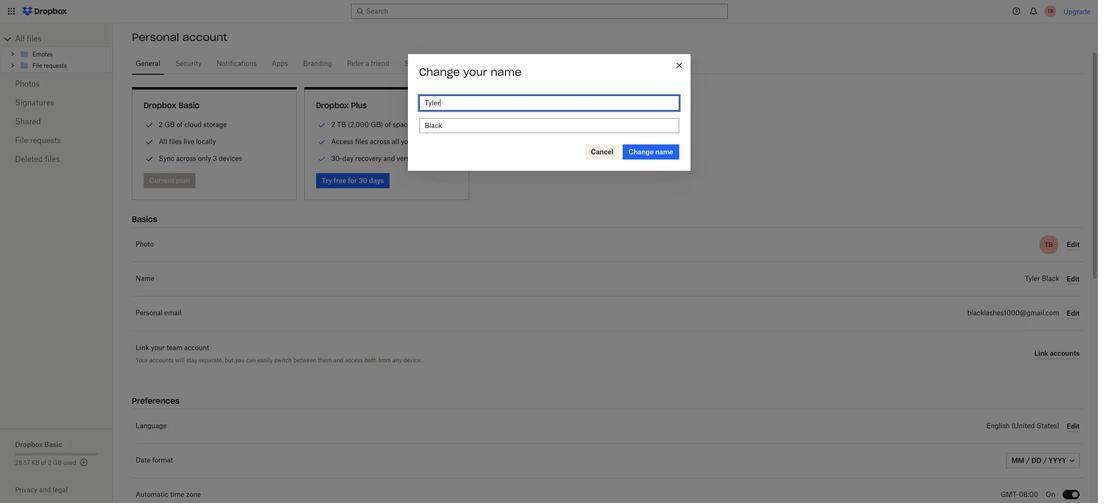 Task type: locate. For each thing, give the bounding box(es) containing it.
personal for personal email
[[136, 311, 163, 317]]

link
[[136, 346, 149, 352]]

2
[[159, 121, 163, 129], [331, 121, 335, 129], [48, 461, 51, 467]]

gb left the used
[[53, 461, 62, 467]]

0 horizontal spatial dropbox
[[15, 441, 43, 449]]

files down dropbox logo - go to the homepage
[[27, 35, 42, 43]]

recommended image left tb
[[316, 120, 328, 131]]

apps
[[272, 61, 288, 67]]

0 vertical spatial across
[[370, 138, 390, 146]]

personal left email
[[136, 311, 163, 317]]

1 vertical spatial personal
[[136, 311, 163, 317]]

0 horizontal spatial all
[[15, 35, 25, 43]]

across down all files live locally
[[176, 155, 196, 163]]

easily
[[258, 357, 273, 364]]

sharing
[[405, 61, 429, 67]]

30-
[[331, 155, 343, 163]]

1 vertical spatial devices
[[219, 155, 242, 163]]

1 vertical spatial basic
[[44, 441, 62, 449]]

blacklashes1000@gmail.com
[[968, 311, 1060, 317]]

1 horizontal spatial dropbox basic
[[144, 101, 200, 110]]

0 vertical spatial dropbox basic
[[144, 101, 200, 110]]

name
[[491, 65, 522, 79], [656, 148, 674, 156]]

on
[[1047, 493, 1056, 499]]

1 vertical spatial recommended image
[[316, 137, 328, 148]]

zone
[[186, 493, 201, 499]]

1 vertical spatial across
[[176, 155, 196, 163]]

2 vertical spatial recommended image
[[316, 154, 328, 165]]

dropbox plus
[[316, 101, 367, 110]]

recommended image left "30-"
[[316, 154, 328, 165]]

used
[[63, 461, 76, 467]]

Last name text field
[[425, 121, 674, 131]]

tab list containing general
[[132, 51, 1084, 75]]

and left legal
[[39, 486, 51, 495]]

1 horizontal spatial 2
[[159, 121, 163, 129]]

stay
[[186, 357, 197, 364]]

0 horizontal spatial your
[[151, 346, 165, 352]]

history
[[421, 155, 443, 163]]

1 horizontal spatial dropbox
[[144, 101, 176, 110]]

personal email
[[136, 311, 182, 317]]

2 left tb
[[331, 121, 335, 129]]

date format
[[136, 458, 173, 465]]

0 horizontal spatial change
[[419, 65, 460, 79]]

3 recommended image from the top
[[316, 154, 328, 165]]

all for all files live locally
[[159, 138, 167, 146]]

gb left cloud
[[165, 121, 175, 129]]

of right 'gb)'
[[385, 121, 391, 129]]

automatic time zone
[[136, 493, 201, 499]]

change inside button
[[629, 148, 654, 156]]

time
[[170, 493, 184, 499]]

2 horizontal spatial 2
[[331, 121, 335, 129]]

access
[[331, 138, 354, 146]]

gb
[[165, 121, 175, 129], [53, 461, 62, 467]]

change
[[419, 65, 460, 79], [629, 148, 654, 156]]

0 vertical spatial and
[[384, 155, 395, 163]]

0 vertical spatial basic
[[179, 101, 200, 110]]

general
[[136, 61, 160, 67]]

0 vertical spatial name
[[491, 65, 522, 79]]

files for all files
[[27, 35, 42, 43]]

2 gb of cloud storage
[[159, 121, 227, 129]]

dropbox up 2 gb of cloud storage
[[144, 101, 176, 110]]

1 vertical spatial and
[[334, 357, 344, 364]]

0 vertical spatial personal
[[132, 31, 179, 44]]

get more space image
[[78, 458, 89, 469]]

dropbox for 2 gb of cloud storage
[[144, 101, 176, 110]]

1 recommended image from the top
[[316, 120, 328, 131]]

photo
[[136, 242, 154, 248]]

refer a friend tab
[[344, 53, 393, 75]]

files left live
[[169, 138, 182, 146]]

your
[[463, 65, 488, 79], [401, 138, 415, 146], [151, 346, 165, 352]]

tab list
[[132, 51, 1084, 75]]

legal
[[53, 486, 68, 495]]

0 vertical spatial change
[[419, 65, 460, 79]]

files
[[27, 35, 42, 43], [169, 138, 182, 146], [355, 138, 368, 146], [45, 156, 60, 164]]

files for deleted files
[[45, 156, 60, 164]]

gmt-08:00
[[1002, 493, 1039, 499]]

personal
[[132, 31, 179, 44], [136, 311, 163, 317]]

0 vertical spatial gb
[[165, 121, 175, 129]]

0 horizontal spatial gb
[[53, 461, 62, 467]]

0 horizontal spatial dropbox basic
[[15, 441, 62, 449]]

all inside 'link'
[[15, 35, 25, 43]]

devices right the 3
[[219, 155, 242, 163]]

recommended image
[[316, 120, 328, 131], [316, 137, 328, 148], [316, 154, 328, 165]]

friend
[[371, 61, 390, 67]]

2 horizontal spatial of
[[385, 121, 391, 129]]

basic up 2 gb of cloud storage
[[179, 101, 200, 110]]

0 horizontal spatial devices
[[219, 155, 242, 163]]

2 up all files live locally
[[159, 121, 163, 129]]

dropbox basic
[[144, 101, 200, 110], [15, 441, 62, 449]]

1 horizontal spatial name
[[656, 148, 674, 156]]

account up security
[[183, 31, 228, 44]]

0 vertical spatial your
[[463, 65, 488, 79]]

1 vertical spatial all
[[159, 138, 167, 146]]

1 horizontal spatial all
[[159, 138, 167, 146]]

files down (2,000
[[355, 138, 368, 146]]

recommended image for access
[[316, 137, 328, 148]]

change name button
[[623, 145, 680, 160]]

and down access files across all your devices
[[384, 155, 395, 163]]

personal account
[[132, 31, 228, 44]]

team
[[167, 346, 183, 352]]

any
[[393, 357, 402, 364]]

group
[[1, 47, 113, 73]]

2 vertical spatial your
[[151, 346, 165, 352]]

0 vertical spatial devices
[[417, 138, 440, 146]]

First name text field
[[425, 98, 674, 108]]

photos
[[15, 81, 40, 88]]

all up sync
[[159, 138, 167, 146]]

separate,
[[199, 357, 223, 364]]

0 vertical spatial account
[[183, 31, 228, 44]]

0 vertical spatial all
[[15, 35, 25, 43]]

all down dropbox logo - go to the homepage
[[15, 35, 25, 43]]

access files across all your devices
[[331, 138, 440, 146]]

dropbox basic up the kb
[[15, 441, 62, 449]]

date
[[136, 458, 151, 465]]

recommended image left the access
[[316, 137, 328, 148]]

of right the kb
[[41, 461, 46, 467]]

dropbox up 28.57
[[15, 441, 43, 449]]

0 horizontal spatial of
[[41, 461, 46, 467]]

day
[[343, 155, 354, 163]]

your inside change your name dialog
[[463, 65, 488, 79]]

30-day recovery and version history
[[331, 155, 443, 163]]

notifications
[[217, 61, 257, 67]]

1 horizontal spatial change
[[629, 148, 654, 156]]

1 vertical spatial gb
[[53, 461, 62, 467]]

locally
[[196, 138, 216, 146]]

all
[[15, 35, 25, 43], [159, 138, 167, 146]]

refer a friend
[[347, 61, 390, 67]]

2 right the kb
[[48, 461, 51, 467]]

sharing tab
[[401, 53, 433, 75]]

dropbox up tb
[[316, 101, 349, 110]]

0 horizontal spatial basic
[[44, 441, 62, 449]]

basic up "28.57 kb of 2 gb used" on the bottom left
[[44, 441, 62, 449]]

0 vertical spatial recommended image
[[316, 120, 328, 131]]

3
[[213, 155, 217, 163]]

devices
[[417, 138, 440, 146], [219, 155, 242, 163]]

switch
[[274, 357, 292, 364]]

(united
[[1012, 424, 1036, 430]]

of left cloud
[[177, 121, 183, 129]]

1 vertical spatial dropbox basic
[[15, 441, 62, 449]]

device.
[[404, 357, 422, 364]]

1 vertical spatial name
[[656, 148, 674, 156]]

name
[[136, 276, 154, 283]]

all for all files
[[15, 35, 25, 43]]

1 horizontal spatial of
[[177, 121, 183, 129]]

devices up history
[[417, 138, 440, 146]]

basic
[[179, 101, 200, 110], [44, 441, 62, 449]]

all
[[392, 138, 399, 146]]

dropbox
[[144, 101, 176, 110], [316, 101, 349, 110], [15, 441, 43, 449]]

privacy and legal link
[[15, 486, 113, 495]]

will
[[175, 357, 185, 364]]

upgrade
[[1064, 7, 1091, 15]]

1 vertical spatial change
[[629, 148, 654, 156]]

1 horizontal spatial and
[[334, 357, 344, 364]]

shared link
[[15, 113, 98, 132]]

across left all
[[370, 138, 390, 146]]

access
[[345, 357, 363, 364]]

1 vertical spatial your
[[401, 138, 415, 146]]

all files live locally
[[159, 138, 216, 146]]

files inside 'link'
[[27, 35, 42, 43]]

dropbox basic up 2 gb of cloud storage
[[144, 101, 200, 110]]

2 horizontal spatial your
[[463, 65, 488, 79]]

requests
[[30, 137, 61, 145]]

and right them
[[334, 357, 344, 364]]

personal up general
[[132, 31, 179, 44]]

files down file requests link
[[45, 156, 60, 164]]

2 horizontal spatial dropbox
[[316, 101, 349, 110]]

2 recommended image from the top
[[316, 137, 328, 148]]

recovery
[[355, 155, 382, 163]]

0 horizontal spatial 2
[[48, 461, 51, 467]]

28.57 kb of 2 gb used
[[15, 461, 76, 467]]

0 horizontal spatial and
[[39, 486, 51, 495]]

account up stay
[[184, 346, 209, 352]]



Task type: vqa. For each thing, say whether or not it's contained in the screenshot.
Install
no



Task type: describe. For each thing, give the bounding box(es) containing it.
change name
[[629, 148, 674, 156]]

kb
[[31, 461, 40, 467]]

your accounts will stay separate, but you can easily switch between them and access both from any device.
[[136, 357, 422, 364]]

file requests
[[15, 137, 61, 145]]

of for 2 gb of cloud storage
[[177, 121, 183, 129]]

branding tab
[[300, 53, 336, 75]]

deleted
[[15, 156, 43, 164]]

shared
[[15, 118, 41, 126]]

english
[[987, 424, 1011, 430]]

sync across only 3 devices
[[159, 155, 242, 163]]

security tab
[[172, 53, 206, 75]]

deleted files link
[[15, 150, 98, 169]]

apps tab
[[268, 53, 292, 75]]

from
[[379, 357, 391, 364]]

file requests link
[[15, 132, 98, 150]]

between
[[294, 357, 317, 364]]

format
[[152, 458, 173, 465]]

sync
[[159, 155, 174, 163]]

photos link
[[15, 75, 98, 94]]

files for all files live locally
[[169, 138, 182, 146]]

all files
[[15, 35, 42, 43]]

basics
[[132, 215, 157, 224]]

2 for dropbox plus
[[331, 121, 335, 129]]

them
[[318, 357, 332, 364]]

privacy and legal
[[15, 486, 68, 495]]

change for change name
[[629, 148, 654, 156]]

dropbox logo - go to the homepage image
[[19, 4, 70, 19]]

upgrade link
[[1064, 7, 1091, 15]]

0 horizontal spatial name
[[491, 65, 522, 79]]

of for 28.57 kb of 2 gb used
[[41, 461, 46, 467]]

link your team account
[[136, 346, 209, 352]]

(2,000
[[348, 121, 369, 129]]

signatures
[[15, 99, 54, 107]]

all files link
[[15, 32, 113, 47]]

signatures link
[[15, 94, 98, 113]]

refer
[[347, 61, 364, 67]]

email
[[164, 311, 182, 317]]

storage
[[204, 121, 227, 129]]

personal for personal account
[[132, 31, 179, 44]]

your for link your team account
[[151, 346, 165, 352]]

2 horizontal spatial and
[[384, 155, 395, 163]]

2 vertical spatial and
[[39, 486, 51, 495]]

files for access files across all your devices
[[355, 138, 368, 146]]

tyler black
[[1026, 276, 1060, 283]]

general tab
[[132, 53, 164, 75]]

plus
[[351, 101, 367, 110]]

live
[[184, 138, 194, 146]]

cancel button
[[586, 145, 620, 160]]

branding
[[303, 61, 332, 67]]

only
[[198, 155, 211, 163]]

automatic
[[136, 493, 168, 499]]

preferences
[[132, 397, 180, 406]]

space
[[393, 121, 411, 129]]

notifications tab
[[213, 53, 261, 75]]

your
[[136, 357, 148, 364]]

recommended image for 2
[[316, 120, 328, 131]]

08:00
[[1020, 493, 1039, 499]]

a
[[366, 61, 369, 67]]

states)
[[1037, 424, 1060, 430]]

cancel
[[591, 148, 614, 156]]

1 horizontal spatial your
[[401, 138, 415, 146]]

change for change your name
[[419, 65, 460, 79]]

name inside button
[[656, 148, 674, 156]]

1 horizontal spatial gb
[[165, 121, 175, 129]]

1 vertical spatial account
[[184, 346, 209, 352]]

1 horizontal spatial across
[[370, 138, 390, 146]]

you
[[235, 357, 245, 364]]

language
[[136, 424, 167, 430]]

2 for dropbox basic
[[159, 121, 163, 129]]

file
[[15, 137, 28, 145]]

privacy
[[15, 486, 37, 495]]

all files tree
[[1, 32, 113, 73]]

security
[[176, 61, 202, 67]]

28.57
[[15, 461, 30, 467]]

tb
[[337, 121, 346, 129]]

1 horizontal spatial devices
[[417, 138, 440, 146]]

recommended image for 30-
[[316, 154, 328, 165]]

gb)
[[371, 121, 383, 129]]

2 tb (2,000 gb) of space
[[331, 121, 411, 129]]

can
[[246, 357, 256, 364]]

both
[[365, 357, 377, 364]]

gmt-
[[1002, 493, 1020, 499]]

version
[[397, 155, 419, 163]]

1 horizontal spatial basic
[[179, 101, 200, 110]]

but
[[225, 357, 234, 364]]

dropbox for 2 tb (2,000 gb) of space
[[316, 101, 349, 110]]

black
[[1043, 276, 1060, 283]]

change your name
[[419, 65, 522, 79]]

change your name dialog
[[408, 54, 691, 171]]

0 horizontal spatial across
[[176, 155, 196, 163]]

cloud
[[185, 121, 202, 129]]

deleted files
[[15, 156, 60, 164]]

your for change your name
[[463, 65, 488, 79]]

global header element
[[0, 0, 1099, 23]]

accounts
[[149, 357, 174, 364]]



